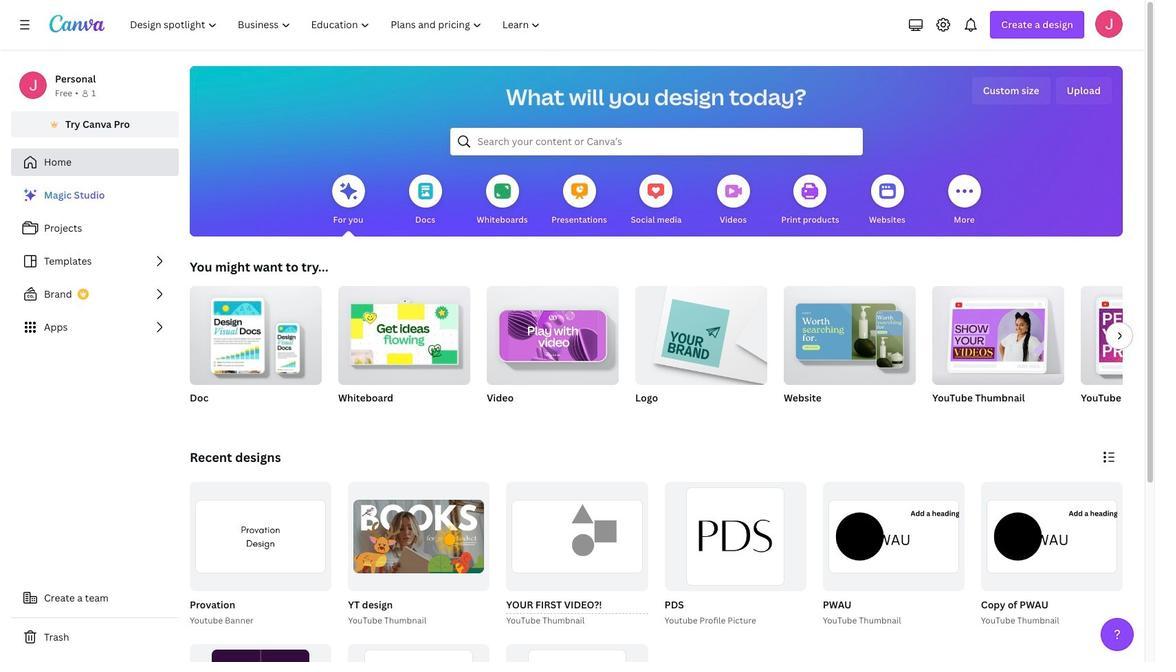 Task type: describe. For each thing, give the bounding box(es) containing it.
Search search field
[[478, 129, 835, 155]]



Task type: locate. For each thing, give the bounding box(es) containing it.
top level navigation element
[[121, 11, 553, 39]]

james peterson image
[[1096, 10, 1123, 38]]

None field
[[506, 597, 648, 614]]

None search field
[[450, 128, 863, 155]]

list
[[11, 182, 179, 341]]

group
[[190, 281, 322, 422], [190, 281, 322, 385], [338, 281, 470, 422], [338, 281, 470, 385], [784, 281, 916, 422], [784, 281, 916, 385], [933, 281, 1065, 422], [933, 281, 1065, 385], [487, 286, 619, 422], [636, 286, 768, 422], [1081, 286, 1156, 422], [1081, 286, 1156, 385], [187, 482, 332, 628], [190, 482, 332, 591], [345, 482, 490, 628], [348, 482, 490, 591], [504, 482, 648, 628], [662, 482, 807, 628], [665, 482, 807, 591], [820, 482, 965, 628], [823, 482, 965, 591], [979, 482, 1123, 628], [981, 482, 1123, 591], [190, 644, 332, 662], [348, 644, 490, 662], [506, 644, 648, 662]]



Task type: vqa. For each thing, say whether or not it's contained in the screenshot.
field
yes



